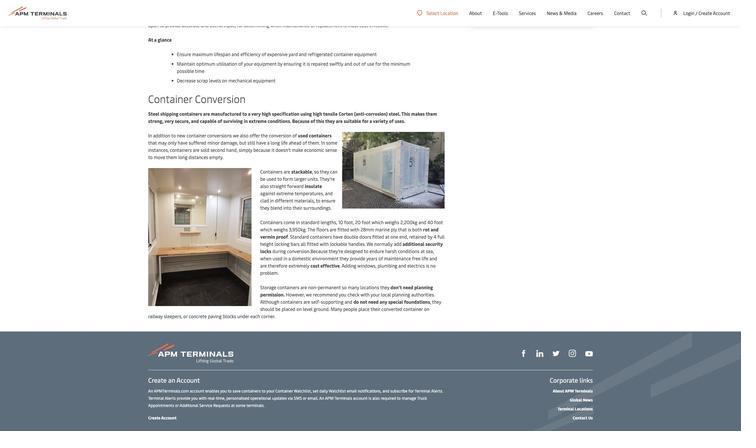 Task type: locate. For each thing, give the bounding box(es) containing it.
trained
[[374, 15, 389, 21]]

need inside the don't need planning permission.
[[403, 285, 414, 291]]

ice bar for event promotions, using a reefer container set at -10 degrees image
[[343, 132, 445, 209]]

instagram image
[[570, 351, 577, 358]]

placed
[[282, 306, 296, 313]]

1 horizontal spatial you
[[220, 389, 227, 394]]

/
[[696, 10, 698, 16]]

need
[[403, 285, 414, 291], [369, 299, 379, 305]]

and up people
[[345, 299, 353, 305]]

create
[[699, 10, 713, 16], [148, 376, 167, 385], [148, 416, 161, 421]]

your inside an apmterminals.com account enables you to save containers to your container watchlist, set daily watchlist email notifications, and subscribe for terminal alerts. terminal alerts provide you with real-time, personalised operational updates via sms or email. an apm terminals account is also required to manage truck appointments or additional service requests at some terminals.
[[267, 389, 275, 394]]

you up additional
[[191, 396, 198, 402]]

0 horizontal spatial contact
[[573, 416, 588, 421]]

and inside insulate against extreme temperatures, and clad in different materials, to ensure they blend into their surroundings.
[[325, 190, 333, 197]]

steel shipping containers are manufactured to a very high specification using high tensile corten (anti-corrosion) steel. this makes them strong, very secure, and capable of surviving in extreme conditions. because of this they are suitable for a variety of uses.
[[148, 111, 438, 124]]

1 horizontal spatial it
[[303, 61, 306, 67]]

contact for contact
[[615, 10, 631, 16]]

about for about apm terminals
[[553, 389, 565, 394]]

1 horizontal spatial container
[[334, 51, 354, 57]]

maintenance
[[283, 22, 310, 28], [385, 256, 411, 262]]

2 horizontal spatial you
[[339, 292, 347, 298]]

be inside "apm terminals uses support models to evaluate equipment lifecycle strategies to effectively manage total ownership costs and risks for a vessel's operating equipment. but of course, models are only as good as the information provided. our highly trained technicians can be relied upon to provide accurate and useful input, for determining when maintenance or replacement is most cost effective."
[[423, 15, 428, 21]]

a inside "apm terminals uses support models to evaluate equipment lifecycle strategies to effectively manage total ownership costs and risks for a vessel's operating equipment. but of course, models are only as good as the information provided. our highly trained technicians can be relied upon to provide accurate and useful input, for determining when maintenance or replacement is most cost effective."
[[432, 8, 434, 14]]

have down the new
[[178, 140, 188, 146]]

0 horizontal spatial container
[[187, 132, 206, 139]]

in
[[148, 132, 152, 139], [321, 140, 325, 146]]

0 vertical spatial container
[[148, 92, 193, 106]]

very
[[252, 111, 261, 117], [165, 118, 174, 124]]

to inside during conversion.because they're designed to endure harsh conditions at sea, when used in a domestic environment they provide years of maintenance free life and are therefore extremely
[[364, 248, 369, 255]]

have inside . standard containers have double doors fitted at one end, retained by 4 full height locking bars all fitted with lockable handles. we normally add
[[333, 234, 343, 240]]

1 vertical spatial an
[[320, 396, 325, 402]]

in inside containers come in standard lengths, 10 foot, 20 foot which weighs 2,200kg and 40 foot which weighs 3,950kg. the floors are fitted with 28mm marine ply that is both
[[296, 219, 300, 226]]

problem.
[[261, 270, 279, 277]]

0 horizontal spatial about
[[470, 10, 483, 16]]

0 vertical spatial about
[[470, 10, 483, 16]]

1 horizontal spatial ,
[[431, 299, 432, 305]]

used inside during conversion.because they're designed to endure harsh conditions at sea, when used in a domestic environment they provide years of maintenance free life and are therefore extremely
[[273, 256, 283, 262]]

they up they're
[[320, 169, 329, 175]]

is inside containers come in standard lengths, 10 foot, 20 foot which weighs 2,200kg and 40 foot which weighs 3,950kg. the floors are fitted with 28mm marine ply that is both
[[408, 227, 412, 233]]

1 horizontal spatial models
[[241, 15, 256, 21]]

manage up our in the top left of the page
[[341, 8, 358, 14]]

as down lifecycle
[[275, 15, 279, 21]]

1 horizontal spatial news
[[584, 398, 594, 403]]

contact for contact us
[[573, 416, 588, 421]]

2 horizontal spatial your
[[371, 292, 380, 298]]

1 containers from the top
[[261, 169, 283, 175]]

1 vertical spatial container
[[187, 132, 206, 139]]

services button
[[520, 0, 537, 26]]

to right upon
[[160, 22, 164, 28]]

with up they're
[[320, 241, 329, 248]]

weighs
[[385, 219, 400, 226], [274, 227, 288, 233]]

you up time,
[[220, 389, 227, 394]]

1 horizontal spatial also
[[261, 183, 269, 190]]

larger
[[295, 176, 307, 182]]

an apmterminals.com account enables you to save containers to your container watchlist, set daily watchlist email notifications, and subscribe for terminal alerts. terminal alerts provide you with real-time, personalised operational updates via sms or email. an apm terminals account is also required to manage truck appointments or additional service requests at some terminals.
[[148, 389, 444, 409]]

also up against
[[261, 183, 269, 190]]

0 vertical spatial contact
[[615, 10, 631, 16]]

costs
[[393, 8, 404, 14]]

need right don't
[[403, 285, 414, 291]]

shipping
[[161, 111, 179, 117]]

storage
[[261, 285, 277, 291]]

1 horizontal spatial that
[[399, 227, 407, 233]]

1 horizontal spatial high
[[313, 111, 322, 117]]

some down the personalised
[[236, 403, 246, 409]]

can inside "apm terminals uses support models to evaluate equipment lifecycle strategies to effectively manage total ownership costs and risks for a vessel's operating equipment. but of course, models are only as good as the information provided. our highly trained technicians can be relied upon to provide accurate and useful input, for determining when maintenance or replacement is most cost effective."
[[414, 15, 421, 21]]

1 vertical spatial their
[[371, 306, 381, 313]]

1 as from the left
[[275, 15, 279, 21]]

0 vertical spatial maintenance
[[283, 22, 310, 28]]

1 vertical spatial .
[[340, 263, 341, 269]]

locking
[[275, 241, 290, 248]]

extremely
[[289, 263, 310, 269]]

fitted inside containers come in standard lengths, 10 foot, 20 foot which weighs 2,200kg and 40 foot which weighs 3,950kg. the floors are fitted with 28mm marine ply that is both
[[338, 227, 350, 233]]

that
[[148, 140, 157, 146], [399, 227, 407, 233]]

uses.
[[395, 118, 406, 124]]

equipment inside maintain optimum utilisation of your equipment by ensuring it is repaired swiftly and out of use for the minimum possible time
[[254, 61, 277, 67]]

an
[[148, 389, 153, 394], [320, 396, 325, 402]]

0 vertical spatial terminals
[[159, 8, 179, 14]]

planning inside however, we recommend you check with your local planning authorities. although containers are self-supporting and
[[393, 292, 411, 298]]

also up but
[[240, 132, 249, 139]]

swiftly
[[330, 61, 344, 67]]

0 vertical spatial the
[[298, 15, 305, 21]]

terminal locations
[[558, 407, 594, 412]]

&
[[560, 10, 563, 16]]

you
[[339, 292, 347, 298], [220, 389, 227, 394], [191, 396, 198, 402]]

equipment up determining
[[249, 8, 272, 14]]

contact right careers
[[615, 10, 631, 16]]

1 horizontal spatial an
[[320, 396, 325, 402]]

extreme
[[249, 118, 267, 124], [277, 190, 294, 197]]

used up "straight"
[[267, 176, 277, 182]]

life up doesn't
[[281, 140, 288, 146]]

about down corporate
[[553, 389, 565, 394]]

fitted up the conversion.because
[[307, 241, 319, 248]]

contact down the locations
[[573, 416, 588, 421]]

harsh
[[386, 248, 397, 255]]

relied
[[429, 15, 441, 21]]

linkedin image
[[537, 351, 544, 358]]

or left concrete
[[184, 314, 188, 320]]

a up because
[[267, 140, 270, 146]]

containers down floors
[[310, 234, 332, 240]]

1 horizontal spatial by
[[428, 234, 433, 240]]

they up adding
[[340, 256, 349, 262]]

0 horizontal spatial that
[[148, 140, 157, 146]]

and inside during conversion.because they're designed to endure harsh conditions at sea, when used in a domestic environment they provide years of maintenance free life and are therefore extremely
[[430, 256, 438, 262]]

0 vertical spatial we
[[233, 132, 239, 139]]

notifications,
[[358, 389, 382, 394]]

local
[[381, 292, 391, 298]]

strategies
[[291, 8, 312, 14]]

storage containers are non-permanent so many locations they
[[261, 285, 390, 291]]

they inside insulate against extreme temperatures, and clad in different materials, to ensure they blend into their surroundings.
[[261, 205, 270, 211]]

extreme inside steel shipping containers are manufactured to a very high specification using high tensile corten (anti-corrosion) steel. this makes them strong, very secure, and capable of surviving in extreme conditions. because of this they are suitable for a variety of uses.
[[249, 118, 267, 124]]

0 vertical spatial you
[[339, 292, 347, 298]]

it
[[303, 61, 306, 67], [272, 147, 275, 153]]

, they should be placed on level ground. many people place their converted container on railway sleepers, or concrete paving blocks under each corner.
[[148, 299, 442, 320]]

. for standard
[[288, 234, 289, 240]]

of up ahead
[[293, 132, 297, 139]]

with up not
[[361, 292, 370, 298]]

, inside , so they can be used to form larger units. they're also straight forward
[[312, 169, 313, 175]]

in inside during conversion.because they're designed to endure harsh conditions at sea, when used in a domestic environment they provide years of maintenance free life and are therefore extremely
[[284, 256, 288, 262]]

. left adding
[[340, 263, 341, 269]]

is inside maintain optimum utilisation of your equipment by ensuring it is repaired swiftly and out of use for the minimum possible time
[[307, 61, 310, 67]]

0 vertical spatial so
[[315, 169, 319, 175]]

using
[[301, 111, 312, 117]]

0 horizontal spatial can
[[331, 169, 338, 175]]

1 vertical spatial it
[[272, 147, 275, 153]]

them
[[426, 111, 438, 117], [166, 154, 177, 161]]

maintenance inside during conversion.because they're designed to endure harsh conditions at sea, when used in a domestic environment they provide years of maintenance free life and are therefore extremely
[[385, 256, 411, 262]]

optimum
[[197, 61, 216, 67]]

are down corten
[[336, 118, 343, 124]]

sold
[[201, 147, 210, 153]]

foot
[[362, 219, 371, 226], [435, 219, 444, 226]]

their down any
[[371, 306, 381, 313]]

0 vertical spatial some
[[326, 140, 338, 146]]

is inside "apm terminals uses support models to evaluate equipment lifecycle strategies to effectively manage total ownership costs and risks for a vessel's operating equipment. but of course, models are only as good as the information provided. our highly trained technicians can be relied upon to provide accurate and useful input, for determining when maintenance or replacement is most cost effective."
[[344, 22, 347, 28]]

1 horizontal spatial only
[[265, 15, 274, 21]]

about apm terminals link
[[553, 389, 594, 394]]

so inside , so they can be used to form larger units. they're also straight forward
[[315, 169, 319, 175]]

create for create account
[[148, 416, 161, 421]]

for inside maintain optimum utilisation of your equipment by ensuring it is repaired swiftly and out of use for the minimum possible time
[[376, 61, 382, 67]]

2 horizontal spatial be
[[423, 15, 428, 21]]

containers up "vermin"
[[261, 219, 283, 226]]

you inside however, we recommend you check with your local planning authorities. although containers are self-supporting and
[[339, 292, 347, 298]]

them right makes on the top of page
[[426, 111, 438, 117]]

so left many
[[342, 285, 347, 291]]

create for create an account
[[148, 376, 167, 385]]

in up 3,950kg.
[[296, 219, 300, 226]]

models
[[208, 8, 224, 14], [241, 15, 256, 21]]

at down the personalised
[[231, 403, 235, 409]]

are inside containers come in standard lengths, 10 foot, 20 foot which weighs 2,200kg and 40 foot which weighs 3,950kg. the floors are fitted with 28mm marine ply that is both
[[330, 227, 337, 233]]

0 vertical spatial when
[[271, 22, 282, 28]]

terminal down global
[[558, 407, 575, 412]]

doors
[[360, 234, 372, 240]]

mini office equipped with a server room and reception desk image
[[148, 168, 252, 307]]

this
[[402, 111, 411, 117]]

weighs up ply
[[385, 219, 400, 226]]

in down during
[[284, 256, 288, 262]]

are up level
[[304, 299, 310, 305]]

terminals up global news
[[575, 389, 594, 394]]

0 horizontal spatial it
[[272, 147, 275, 153]]

2 horizontal spatial at
[[421, 248, 425, 255]]

and left risks
[[405, 8, 413, 14]]

with inside . standard containers have double doors fitted at one end, retained by 4 full height locking bars all fitted with lockable handles. we normally add
[[320, 241, 329, 248]]

2 vertical spatial used
[[273, 256, 283, 262]]

clad
[[261, 198, 269, 204]]

marine
[[376, 227, 390, 233]]

0 vertical spatial an
[[148, 389, 153, 394]]

of down steel.
[[390, 118, 394, 124]]

be left placed
[[276, 306, 281, 313]]

0 horizontal spatial your
[[244, 61, 253, 67]]

in
[[244, 118, 248, 124], [270, 198, 274, 204], [296, 219, 300, 226], [284, 256, 288, 262]]

the left minimum
[[383, 61, 390, 67]]

0 horizontal spatial at
[[231, 403, 235, 409]]

equipment up use
[[355, 51, 377, 57]]

manufactured
[[211, 111, 242, 117]]

0 vertical spatial at
[[386, 234, 390, 240]]

terminals down the watchlist
[[335, 396, 353, 402]]

1 vertical spatial which
[[261, 227, 273, 233]]

models up but
[[208, 8, 224, 14]]

are inside in addition to new container conversions we also offer the conversion of used containers that may only have suffered minor damage, but still have a long life ahead of them. in some instances, containers are sold second hand, simply because it doesn't make economic sense to move them long distances empty.
[[193, 147, 200, 153]]

for right input,
[[237, 22, 243, 28]]

temperatures,
[[295, 190, 324, 197]]

rot and vermin proof
[[261, 227, 439, 240]]

1 high from the left
[[262, 111, 271, 117]]

1 vertical spatial be
[[261, 176, 266, 182]]

us
[[589, 416, 594, 421]]

1 horizontal spatial can
[[414, 15, 421, 21]]

twitter image
[[553, 351, 560, 358]]

create left "an"
[[148, 376, 167, 385]]

glance
[[158, 37, 172, 43]]

in left addition
[[148, 132, 152, 139]]

your up updates
[[267, 389, 275, 394]]

maintenance down harsh
[[385, 256, 411, 262]]

have up because
[[257, 140, 266, 146]]

, up "units."
[[312, 169, 313, 175]]

forward
[[288, 183, 304, 190]]

1 vertical spatial account
[[354, 396, 368, 402]]

0 horizontal spatial only
[[168, 140, 177, 146]]

the inside in addition to new container conversions we also offer the conversion of used containers that may only have suffered minor damage, but still have a long life ahead of them. in some instances, containers are sold second hand, simply because it doesn't make economic sense to move them long distances empty.
[[261, 132, 268, 139]]

1 horizontal spatial we
[[306, 292, 312, 298]]

. inside ". adding windows, plumbing and electrics is no problem."
[[340, 263, 341, 269]]

0 vertical spatial apm
[[148, 8, 158, 14]]

1 vertical spatial at
[[421, 248, 425, 255]]

on down the foundations
[[425, 306, 430, 313]]

and left 40
[[419, 219, 427, 226]]

appointments
[[148, 403, 174, 409]]

real-
[[208, 396, 216, 402]]

1 horizontal spatial in
[[321, 140, 325, 146]]

in addition to new container conversions we also offer the conversion of used containers that may only have suffered minor damage, but still have a long life ahead of them. in some instances, containers are sold second hand, simply because it doesn't make economic sense to move them long distances empty.
[[148, 132, 338, 161]]

1 vertical spatial by
[[428, 234, 433, 240]]

2 containers from the top
[[261, 219, 283, 226]]

for down (anti-
[[363, 118, 369, 124]]

. standard containers have double doors fitted at one end, retained by 4 full height locking bars all fitted with lockable handles. we normally add
[[261, 234, 445, 248]]

ownership
[[370, 8, 392, 14]]

when
[[271, 22, 282, 28], [261, 256, 272, 262]]

facebook image
[[521, 351, 528, 358]]

support
[[191, 8, 207, 14]]

0 horizontal spatial an
[[148, 389, 153, 394]]

0 horizontal spatial news
[[548, 10, 559, 16]]

containers up secure,
[[180, 111, 202, 117]]

and inside steel shipping containers are manufactured to a very high specification using high tensile corten (anti-corrosion) steel. this makes them strong, very secure, and capable of surviving in extreme conditions. because of this they are suitable for a variety of uses.
[[191, 118, 199, 124]]

cost down environment
[[311, 263, 320, 269]]

apm down daily
[[325, 396, 334, 402]]

also inside an apmterminals.com account enables you to save containers to your container watchlist, set daily watchlist email notifications, and subscribe for terminal alerts. terminal alerts provide you with real-time, personalised operational updates via sms or email. an apm terminals account is also required to manage truck appointments or additional service requests at some terminals.
[[373, 396, 380, 402]]

that inside in addition to new container conversions we also offer the conversion of used containers that may only have suffered minor damage, but still have a long life ahead of them. in some instances, containers are sold second hand, simply because it doesn't make economic sense to move them long distances empty.
[[148, 140, 157, 146]]

their right 'into'
[[293, 205, 303, 211]]

and up 4
[[431, 227, 439, 233]]

terminals up operating
[[159, 8, 179, 14]]

are down suffered
[[193, 147, 200, 153]]

an down daily
[[320, 396, 325, 402]]

not
[[360, 299, 368, 305]]

you left check
[[339, 292, 347, 298]]

for right subscribe
[[409, 389, 414, 394]]

0 horizontal spatial them
[[166, 154, 177, 161]]

1 horizontal spatial manage
[[402, 396, 417, 402]]

1 vertical spatial that
[[399, 227, 407, 233]]

1 vertical spatial about
[[553, 389, 565, 394]]

at a glance
[[148, 37, 172, 43]]

planning down don't
[[393, 292, 411, 298]]

some up sense
[[326, 140, 338, 146]]

0 vertical spatial .
[[288, 234, 289, 240]]

1 horizontal spatial about
[[553, 389, 565, 394]]

can
[[414, 15, 421, 21], [331, 169, 338, 175]]

the inside "apm terminals uses support models to evaluate equipment lifecycle strategies to effectively manage total ownership costs and risks for a vessel's operating equipment. but of course, models are only as good as the information provided. our highly trained technicians can be relied upon to provide accurate and useful input, for determining when maintenance or replacement is most cost effective."
[[298, 15, 305, 21]]

that up end,
[[399, 227, 407, 233]]

or inside "apm terminals uses support models to evaluate equipment lifecycle strategies to effectively manage total ownership costs and risks for a vessel's operating equipment. but of course, models are only as good as the information provided. our highly trained technicians can be relied upon to provide accurate and useful input, for determining when maintenance or replacement is most cost effective."
[[311, 22, 315, 28]]

are up determining
[[257, 15, 264, 21]]

by inside maintain optimum utilisation of your equipment by ensuring it is repaired swiftly and out of use for the minimum possible time
[[278, 61, 283, 67]]

their inside , they should be placed on level ground. many people place their converted container on railway sleepers, or concrete paving blocks under each corner.
[[371, 306, 381, 313]]

1 vertical spatial ,
[[431, 299, 432, 305]]

when down locks
[[261, 256, 272, 262]]

1 horizontal spatial as
[[292, 15, 297, 21]]

of inside "apm terminals uses support models to evaluate equipment lifecycle strategies to effectively manage total ownership costs and risks for a vessel's operating equipment. but of course, models are only as good as the information provided. our highly trained technicians can be relied upon to provide accurate and useful input, for determining when maintenance or replacement is most cost effective."
[[219, 15, 224, 21]]

2 vertical spatial the
[[261, 132, 268, 139]]

apm up vessel's
[[148, 8, 158, 14]]

cost inside "apm terminals uses support models to evaluate equipment lifecycle strategies to effectively manage total ownership costs and risks for a vessel's operating equipment. but of course, models are only as good as the information provided. our highly trained technicians can be relied upon to provide accurate and useful input, for determining when maintenance or replacement is most cost effective."
[[360, 22, 369, 28]]

1 foot from the left
[[362, 219, 371, 226]]

1 horizontal spatial which
[[372, 219, 384, 226]]

0 vertical spatial in
[[148, 132, 152, 139]]

with inside containers come in standard lengths, 10 foot, 20 foot which weighs 2,200kg and 40 foot which weighs 3,950kg. the floors are fitted with 28mm marine ply that is both
[[351, 227, 360, 233]]

1 horizontal spatial them
[[426, 111, 438, 117]]

1 vertical spatial the
[[383, 61, 390, 67]]

account right '/'
[[714, 10, 731, 16]]

, inside , they should be placed on level ground. many people place their converted container on railway sleepers, or concrete paving blocks under each corner.
[[431, 299, 432, 305]]

1 vertical spatial used
[[267, 176, 277, 182]]

2 horizontal spatial the
[[383, 61, 390, 67]]

conversions
[[207, 132, 232, 139]]

extreme up different
[[277, 190, 294, 197]]

0 vertical spatial manage
[[341, 8, 358, 14]]

containers inside containers come in standard lengths, 10 foot, 20 foot which weighs 2,200kg and 40 foot which weighs 3,950kg. the floors are fitted with 28mm marine ply that is both
[[261, 219, 283, 226]]

provide inside during conversion.because they're designed to endure harsh conditions at sea, when used in a domestic environment they provide years of maintenance free life and are therefore extremely
[[350, 256, 366, 262]]

services
[[520, 10, 537, 16]]

updates
[[273, 396, 287, 402]]

2 horizontal spatial fitted
[[373, 234, 385, 240]]

0 horizontal spatial also
[[240, 132, 249, 139]]

1 vertical spatial container
[[276, 389, 293, 394]]

planning
[[415, 285, 433, 291], [393, 292, 411, 298]]

therefore
[[268, 263, 288, 269]]

manage down subscribe
[[402, 396, 417, 402]]

an
[[168, 376, 175, 385]]

1 horizontal spatial container
[[276, 389, 293, 394]]

steel.
[[389, 111, 401, 117]]

containers inside . standard containers have double doors fitted at one end, retained by 4 full height locking bars all fitted with lockable handles. we normally add
[[310, 234, 332, 240]]

cost down highly
[[360, 22, 369, 28]]

0 vertical spatial them
[[426, 111, 438, 117]]

the down strategies on the top left
[[298, 15, 305, 21]]

1 vertical spatial very
[[165, 118, 174, 124]]

truck
[[418, 396, 428, 402]]

about
[[470, 10, 483, 16], [553, 389, 565, 394]]

0 horizontal spatial maintenance
[[283, 22, 310, 28]]

2 horizontal spatial also
[[373, 396, 380, 402]]

strong,
[[148, 118, 164, 124]]

1 horizontal spatial fitted
[[338, 227, 350, 233]]

only right may
[[168, 140, 177, 146]]

login / create account link
[[673, 0, 731, 26]]

to down subscribe
[[397, 396, 401, 402]]

containers for containers are stackable
[[261, 169, 283, 175]]

have up lockable
[[333, 234, 343, 240]]

container inside in addition to new container conversions we also offer the conversion of used containers that may only have suffered minor damage, but still have a long life ahead of them. in some instances, containers are sold second hand, simply because it doesn't make economic sense to move them long distances empty.
[[187, 132, 206, 139]]

at
[[386, 234, 390, 240], [421, 248, 425, 255], [231, 403, 235, 409]]

1 horizontal spatial the
[[298, 15, 305, 21]]

0 horizontal spatial cost
[[311, 263, 320, 269]]

doesn't
[[276, 147, 291, 153]]

0 horizontal spatial be
[[261, 176, 266, 182]]

to up surviving
[[243, 111, 247, 117]]

1 horizontal spatial apm
[[325, 396, 334, 402]]

new
[[177, 132, 186, 139]]

0 horizontal spatial ,
[[312, 169, 313, 175]]

don't need planning permission.
[[261, 285, 433, 298]]

terminal
[[415, 389, 431, 394], [148, 396, 164, 402], [558, 407, 575, 412]]

1 vertical spatial when
[[261, 256, 272, 262]]

environment
[[313, 256, 339, 262]]

and left out
[[345, 61, 353, 67]]

0 vertical spatial terminal
[[415, 389, 431, 394]]

is left 'no' at bottom
[[426, 263, 430, 269]]

0 horizontal spatial high
[[262, 111, 271, 117]]

need right not
[[369, 299, 379, 305]]

2 foot from the left
[[435, 219, 444, 226]]

with inside however, we recommend you check with your local planning authorities. although containers are self-supporting and
[[361, 292, 370, 298]]

ensuring
[[284, 61, 302, 67]]

as right good
[[292, 15, 297, 21]]

be inside , so they can be used to form larger units. they're also straight forward
[[261, 176, 266, 182]]

we up damage,
[[233, 132, 239, 139]]

also inside , so they can be used to form larger units. they're also straight forward
[[261, 183, 269, 190]]

2 vertical spatial fitted
[[307, 241, 319, 248]]

container inside , they should be placed on level ground. many people place their converted container on railway sleepers, or concrete paving blocks under each corner.
[[404, 306, 423, 313]]

for right use
[[376, 61, 382, 67]]

about left e-
[[470, 10, 483, 16]]

of
[[219, 15, 224, 21], [262, 51, 266, 57], [239, 61, 243, 67], [362, 61, 366, 67], [218, 118, 222, 124], [311, 118, 316, 124], [390, 118, 394, 124], [293, 132, 297, 139], [303, 140, 307, 146], [379, 256, 383, 262]]

many
[[348, 285, 360, 291]]

. inside . standard containers have double doors fitted at one end, retained by 4 full height locking bars all fitted with lockable handles. we normally add
[[288, 234, 289, 240]]

create account
[[148, 416, 177, 421]]

about for about
[[470, 10, 483, 16]]

terminals inside "apm terminals uses support models to evaluate equipment lifecycle strategies to effectively manage total ownership costs and risks for a vessel's operating equipment. but of course, models are only as good as the information provided. our highly trained technicians can be relied upon to provide accurate and useful input, for determining when maintenance or replacement is most cost effective."
[[159, 8, 179, 14]]

add
[[394, 241, 402, 248]]

1 vertical spatial cost
[[311, 263, 320, 269]]

containers inside an apmterminals.com account enables you to save containers to your container watchlist, set daily watchlist email notifications, and subscribe for terminal alerts. terminal alerts provide you with real-time, personalised operational updates via sms or email. an apm terminals account is also required to manage truck appointments or additional service requests at some terminals.
[[242, 389, 261, 394]]

1 vertical spatial you
[[220, 389, 227, 394]]

which up "vermin"
[[261, 227, 273, 233]]

their
[[293, 205, 303, 211], [371, 306, 381, 313]]

insulate against extreme temperatures, and clad in different materials, to ensure they blend into their surroundings.
[[261, 183, 336, 211]]

life inside during conversion.because they're designed to endure harsh conditions at sea, when used in a domestic environment they provide years of maintenance free life and are therefore extremely
[[422, 256, 429, 262]]

you tube link
[[586, 350, 594, 358]]

2 vertical spatial your
[[267, 389, 275, 394]]

paving
[[208, 314, 222, 320]]

check
[[348, 292, 360, 298]]

fitted down 10 on the bottom of page
[[338, 227, 350, 233]]

0 vertical spatial which
[[372, 219, 384, 226]]

corner.
[[262, 314, 276, 320]]

1 horizontal spatial be
[[276, 306, 281, 313]]

an up appointments
[[148, 389, 153, 394]]



Task type: describe. For each thing, give the bounding box(es) containing it.
windows,
[[358, 263, 377, 269]]

2 vertical spatial you
[[191, 396, 198, 402]]

when inside during conversion.because they're designed to endure harsh conditions at sea, when used in a domestic environment they provide years of maintenance free life and are therefore extremely
[[261, 256, 272, 262]]

containers come in standard lengths, 10 foot, 20 foot which weighs 2,200kg and 40 foot which weighs 3,950kg. the floors are fitted with 28mm marine ply that is both
[[261, 219, 444, 233]]

a inside during conversion.because they're designed to endure harsh conditions at sea, when used in a domestic environment they provide years of maintenance free life and are therefore extremely
[[289, 256, 291, 262]]

with inside an apmterminals.com account enables you to save containers to your container watchlist, set daily watchlist email notifications, and subscribe for terminal alerts. terminal alerts provide you with real-time, personalised operational updates via sms or email. an apm terminals account is also required to manage truck appointments or additional service requests at some terminals.
[[199, 396, 207, 402]]

maintenance inside "apm terminals uses support models to evaluate equipment lifecycle strategies to effectively manage total ownership costs and risks for a vessel's operating equipment. but of course, models are only as good as the information provided. our highly trained technicians can be relied upon to provide accurate and useful input, for determining when maintenance or replacement is most cost effective."
[[283, 22, 310, 28]]

only inside "apm terminals uses support models to evaluate equipment lifecycle strategies to effectively manage total ownership costs and risks for a vessel's operating equipment. but of course, models are only as good as the information provided. our highly trained technicians can be relied upon to provide accurate and useful input, for determining when maintenance or replacement is most cost effective."
[[265, 15, 274, 21]]

youtube image
[[586, 352, 594, 357]]

vermin
[[261, 234, 275, 240]]

years
[[367, 256, 378, 262]]

provide inside an apmterminals.com account enables you to save containers to your container watchlist, set daily watchlist email notifications, and subscribe for terminal alerts. terminal alerts provide you with real-time, personalised operational updates via sms or email. an apm terminals account is also required to manage truck appointments or additional service requests at some terminals.
[[177, 396, 191, 402]]

we inside in addition to new container conversions we also offer the conversion of used containers that may only have suffered minor damage, but still have a long life ahead of them. in some instances, containers are sold second hand, simply because it doesn't make economic sense to move them long distances empty.
[[233, 132, 239, 139]]

determining
[[244, 22, 270, 28]]

ply
[[391, 227, 398, 233]]

they inside during conversion.because they're designed to endure harsh conditions at sea, when used in a domestic environment they provide years of maintenance free life and are therefore extremely
[[340, 256, 349, 262]]

extreme inside insulate against extreme temperatures, and clad in different materials, to ensure they blend into their surroundings.
[[277, 190, 294, 197]]

1 horizontal spatial have
[[257, 140, 266, 146]]

they inside , so they can be used to form larger units. they're also straight forward
[[320, 169, 329, 175]]

containers up them.
[[309, 132, 332, 139]]

location
[[441, 10, 459, 16]]

good
[[281, 15, 291, 21]]

terminals.
[[247, 403, 265, 409]]

empty.
[[210, 154, 224, 161]]

1 vertical spatial account
[[177, 376, 200, 385]]

personalised
[[227, 396, 250, 402]]

they up local
[[381, 285, 390, 291]]

in inside steel shipping containers are manufactured to a very high specification using high tensile corten (anti-corrosion) steel. this makes them strong, very secure, and capable of surviving in extreme conditions. because of this they are suitable for a variety of uses.
[[244, 118, 248, 124]]

railway
[[148, 314, 163, 320]]

. for adding
[[340, 263, 341, 269]]

refrigerated
[[308, 51, 333, 57]]

to up course, on the left
[[225, 8, 229, 14]]

and inside containers come in standard lengths, 10 foot, 20 foot which weighs 2,200kg and 40 foot which weighs 3,950kg. the floors are fitted with 28mm marine ply that is both
[[419, 219, 427, 226]]

to inside , so they can be used to form larger units. they're also straight forward
[[278, 176, 282, 182]]

they're
[[320, 176, 335, 182]]

conversion.because
[[287, 248, 328, 255]]

terminals inside an apmterminals.com account enables you to save containers to your container watchlist, set daily watchlist email notifications, and subscribe for terminal alerts. terminal alerts provide you with real-time, personalised operational updates via sms or email. an apm terminals account is also required to manage truck appointments or additional service requests at some terminals.
[[335, 396, 353, 402]]

manage inside an apmterminals.com account enables you to save containers to your container watchlist, set daily watchlist email notifications, and subscribe for terminal alerts. terminal alerts provide you with real-time, personalised operational updates via sms or email. an apm terminals account is also required to manage truck appointments or additional service requests at some terminals.
[[402, 396, 417, 402]]

adding
[[342, 263, 357, 269]]

corporate
[[550, 376, 579, 385]]

some inside in addition to new container conversions we also offer the conversion of used containers that may only have suffered minor damage, but still have a long life ahead of them. in some instances, containers are sold second hand, simply because it doesn't make economic sense to move them long distances empty.
[[326, 140, 338, 146]]

equipment right mechanical
[[253, 77, 276, 84]]

some inside an apmterminals.com account enables you to save containers to your container watchlist, set daily watchlist email notifications, and subscribe for terminal alerts. terminal alerts provide you with real-time, personalised operational updates via sms or email. an apm terminals account is also required to manage truck appointments or additional service requests at some terminals.
[[236, 403, 246, 409]]

lifecycle
[[273, 8, 290, 14]]

1 horizontal spatial long
[[271, 140, 280, 146]]

to left move
[[148, 154, 153, 161]]

0 vertical spatial account
[[714, 10, 731, 16]]

careers button
[[588, 0, 604, 26]]

they inside steel shipping containers are manufactured to a very high specification using high tensile corten (anti-corrosion) steel. this makes them strong, very secure, and capable of surviving in extreme conditions. because of this they are suitable for a variety of uses.
[[326, 118, 335, 124]]

used inside in addition to new container conversions we also offer the conversion of used containers that may only have suffered minor damage, but still have a long life ahead of them. in some instances, containers are sold second hand, simply because it doesn't make economic sense to move them long distances empty.
[[298, 132, 308, 139]]

tools
[[498, 10, 509, 16]]

or right sms at the left bottom of the page
[[303, 396, 307, 402]]

0 horizontal spatial in
[[148, 132, 152, 139]]

of right utilisation
[[239, 61, 243, 67]]

them inside in addition to new container conversions we also offer the conversion of used containers that may only have suffered minor damage, but still have a long life ahead of them. in some instances, containers are sold second hand, simply because it doesn't make economic sense to move them long distances empty.
[[166, 154, 177, 161]]

effectively
[[318, 8, 340, 14]]

decrease
[[177, 77, 196, 84]]

containers up however,
[[278, 285, 300, 291]]

1 horizontal spatial very
[[252, 111, 261, 117]]

ensure
[[177, 51, 191, 57]]

apmt footer logo image
[[148, 344, 234, 364]]

container inside an apmterminals.com account enables you to save containers to your container watchlist, set daily watchlist email notifications, and subscribe for terminal alerts. terminal alerts provide you with real-time, personalised operational updates via sms or email. an apm terminals account is also required to manage truck appointments or additional service requests at some terminals.
[[276, 389, 293, 394]]

them.
[[308, 140, 320, 146]]

0 horizontal spatial container
[[148, 92, 193, 106]]

1 vertical spatial in
[[321, 140, 325, 146]]

the inside maintain optimum utilisation of your equipment by ensuring it is repaired swiftly and out of use for the minimum possible time
[[383, 61, 390, 67]]

ground.
[[314, 306, 330, 313]]

are inside "apm terminals uses support models to evaluate equipment lifecycle strategies to effectively manage total ownership costs and risks for a vessel's operating equipment. but of course, models are only as good as the information provided. our highly trained technicians can be relied upon to provide accurate and useful input, for determining when maintenance or replacement is most cost effective."
[[257, 15, 264, 21]]

maximum
[[192, 51, 213, 57]]

containers inside however, we recommend you check with your local planning authorities. although containers are self-supporting and
[[281, 299, 303, 305]]

of right out
[[362, 61, 366, 67]]

and down equipment.
[[201, 22, 209, 28]]

2,200kg
[[401, 219, 418, 226]]

your inside maintain optimum utilisation of your equipment by ensuring it is repaired swiftly and out of use for the minimum possible time
[[244, 61, 253, 67]]

input,
[[224, 22, 236, 28]]

is inside an apmterminals.com account enables you to save containers to your container watchlist, set daily watchlist email notifications, and subscribe for terminal alerts. terminal alerts provide you with real-time, personalised operational updates via sms or email. an apm terminals account is also required to manage truck appointments or additional service requests at some terminals.
[[369, 396, 372, 402]]

and right yard at left top
[[299, 51, 307, 57]]

them inside steel shipping containers are manufactured to a very high specification using high tensile corten (anti-corrosion) steel. this makes them strong, very secure, and capable of surviving in extreme conditions. because of this they are suitable for a variety of uses.
[[426, 111, 438, 117]]

1 horizontal spatial terminal
[[415, 389, 431, 394]]

, for they
[[431, 299, 432, 305]]

in inside insulate against extreme temperatures, and clad in different materials, to ensure they blend into their surroundings.
[[270, 198, 274, 204]]

containers are stackable
[[261, 169, 312, 175]]

because
[[292, 118, 310, 124]]

1 vertical spatial long
[[179, 154, 188, 161]]

a up offer
[[248, 111, 251, 117]]

1 horizontal spatial account
[[354, 396, 368, 402]]

don't
[[391, 285, 402, 291]]

sense
[[326, 147, 337, 153]]

special
[[389, 299, 404, 305]]

each
[[251, 314, 260, 320]]

also inside in addition to new container conversions we also offer the conversion of used containers that may only have suffered minor damage, but still have a long life ahead of them. in some instances, containers are sold second hand, simply because it doesn't make economic sense to move them long distances empty.
[[240, 132, 249, 139]]

are inside during conversion.because they're designed to endure harsh conditions at sea, when used in a domestic environment they provide years of maintenance free life and are therefore extremely
[[261, 263, 267, 269]]

a inside in addition to new container conversions we also offer the conversion of used containers that may only have suffered minor damage, but still have a long life ahead of them. in some instances, containers are sold second hand, simply because it doesn't make economic sense to move them long distances empty.
[[267, 140, 270, 146]]

and inside maintain optimum utilisation of your equipment by ensuring it is repaired swiftly and out of use for the minimum possible time
[[345, 61, 353, 67]]

permanent
[[318, 285, 341, 291]]

1 vertical spatial terminal
[[148, 396, 164, 402]]

watchlist
[[329, 389, 346, 394]]

instances,
[[148, 147, 169, 153]]

use
[[368, 61, 375, 67]]

are up form at the top of the page
[[284, 169, 291, 175]]

equipment.
[[186, 15, 210, 21]]

a down corrosion)
[[370, 118, 372, 124]]

requests
[[214, 403, 230, 409]]

at inside . standard containers have double doors fitted at one end, retained by 4 full height locking bars all fitted with lockable handles. we normally add
[[386, 234, 390, 240]]

all
[[301, 241, 306, 248]]

by inside . standard containers have double doors fitted at one end, retained by 4 full height locking bars all fitted with lockable handles. we normally add
[[428, 234, 433, 240]]

this
[[317, 118, 325, 124]]

of inside during conversion.because they're designed to endure harsh conditions at sea, when used in a domestic environment they provide years of maintenance free life and are therefore extremely
[[379, 256, 383, 262]]

0 horizontal spatial on
[[222, 77, 228, 84]]

apm inside "apm terminals uses support models to evaluate equipment lifecycle strategies to effectively manage total ownership costs and risks for a vessel's operating equipment. but of course, models are only as good as the information provided. our highly trained technicians can be relied upon to provide accurate and useful input, for determining when maintenance or replacement is most cost effective."
[[148, 8, 158, 14]]

life inside in addition to new container conversions we also offer the conversion of used containers that may only have suffered minor damage, but still have a long life ahead of them. in some instances, containers are sold second hand, simply because it doesn't make economic sense to move them long distances empty.
[[281, 140, 288, 146]]

20
[[356, 219, 361, 226]]

fill 44 link
[[553, 350, 560, 358]]

0 vertical spatial create
[[699, 10, 713, 16]]

form
[[283, 176, 294, 182]]

risks
[[414, 8, 423, 14]]

0 vertical spatial account
[[190, 389, 204, 394]]

place
[[359, 306, 370, 313]]

yard
[[289, 51, 298, 57]]

to up information
[[313, 8, 317, 14]]

2 as from the left
[[292, 15, 297, 21]]

that inside containers come in standard lengths, 10 foot, 20 foot which weighs 2,200kg and 40 foot which weighs 3,950kg. the floors are fitted with 28mm marine ply that is both
[[399, 227, 407, 233]]

container conversion
[[148, 92, 246, 106]]

1 vertical spatial weighs
[[274, 227, 288, 233]]

of left them.
[[303, 140, 307, 146]]

to left save
[[228, 389, 232, 394]]

be inside , they should be placed on level ground. many people place their converted container on railway sleepers, or concrete paving blocks under each corner.
[[276, 306, 281, 313]]

uses
[[181, 8, 190, 14]]

when inside "apm terminals uses support models to evaluate equipment lifecycle strategies to effectively manage total ownership costs and risks for a vessel's operating equipment. but of course, models are only as good as the information provided. our highly trained technicians can be relied upon to provide accurate and useful input, for determining when maintenance or replacement is most cost effective."
[[271, 22, 282, 28]]

of left this
[[311, 118, 316, 124]]

email.
[[308, 396, 319, 402]]

for inside steel shipping containers are manufactured to a very high specification using high tensile corten (anti-corrosion) steel. this makes them strong, very secure, and capable of surviving in extreme conditions. because of this they are suitable for a variety of uses.
[[363, 118, 369, 124]]

1 vertical spatial models
[[241, 15, 256, 21]]

at inside during conversion.because they're designed to endure harsh conditions at sea, when used in a domestic environment they provide years of maintenance free life and are therefore extremely
[[421, 248, 425, 255]]

conversion
[[269, 132, 292, 139]]

1 vertical spatial fitted
[[373, 234, 385, 240]]

terminal locations link
[[558, 407, 594, 412]]

and inside an apmterminals.com account enables you to save containers to your container watchlist, set daily watchlist email notifications, and subscribe for terminal alerts. terminal alerts provide you with real-time, personalised operational updates via sms or email. an apm terminals account is also required to manage truck appointments or additional service requests at some terminals.
[[383, 389, 390, 394]]

foot,
[[345, 219, 354, 226]]

of down manufactured
[[218, 118, 222, 124]]

used inside , so they can be used to form larger units. they're also straight forward
[[267, 176, 277, 182]]

news inside dropdown button
[[548, 10, 559, 16]]

most
[[348, 22, 359, 28]]

containers inside steel shipping containers are manufactured to a very high specification using high tensile corten (anti-corrosion) steel. this makes them strong, very secure, and capable of surviving in extreme conditions. because of this they are suitable for a variety of uses.
[[180, 111, 202, 117]]

2 horizontal spatial on
[[425, 306, 430, 313]]

mechanical
[[229, 77, 252, 84]]

proof
[[276, 234, 288, 240]]

addition
[[153, 132, 170, 139]]

is inside ". adding windows, plumbing and electrics is no problem."
[[426, 263, 430, 269]]

floors
[[317, 227, 329, 233]]

to inside insulate against extreme temperatures, and clad in different materials, to ensure they blend into their surroundings.
[[316, 198, 321, 204]]

contact us
[[573, 416, 594, 421]]

0 horizontal spatial need
[[369, 299, 379, 305]]

alerts.
[[432, 389, 444, 394]]

levels
[[209, 77, 221, 84]]

containers down the new
[[170, 147, 192, 153]]

handles.
[[349, 241, 366, 248]]

we inside however, we recommend you check with your local planning authorities. although containers are self-supporting and
[[306, 292, 312, 298]]

1 vertical spatial news
[[584, 398, 594, 403]]

2 vertical spatial account
[[161, 416, 177, 421]]

are inside however, we recommend you check with your local planning authorities. although containers are self-supporting and
[[304, 299, 310, 305]]

it inside in addition to new container conversions we also offer the conversion of used containers that may only have suffered minor damage, but still have a long life ahead of them. in some instances, containers are sold second hand, simply because it doesn't make economic sense to move them long distances empty.
[[272, 147, 275, 153]]

e-tools button
[[494, 0, 509, 26]]

however, we recommend you check with your local planning authorities. although containers are self-supporting and
[[261, 292, 435, 305]]

provide inside "apm terminals uses support models to evaluate equipment lifecycle strategies to effectively manage total ownership costs and risks for a vessel's operating equipment. but of course, models are only as good as the information provided. our highly trained technicians can be relied upon to provide accurate and useful input, for determining when maintenance or replacement is most cost effective."
[[166, 22, 181, 28]]

or down alerts
[[175, 403, 179, 409]]

many
[[331, 306, 343, 313]]

to left the new
[[171, 132, 176, 139]]

1 horizontal spatial so
[[342, 285, 347, 291]]

, for so
[[312, 169, 313, 175]]

hand,
[[227, 147, 238, 153]]

of right "efficiency"
[[262, 51, 266, 57]]

containers for containers come in standard lengths, 10 foot, 20 foot which weighs 2,200kg and 40 foot which weighs 3,950kg. the floors are fitted with 28mm marine ply that is both
[[261, 219, 283, 226]]

only inside in addition to new container conversions we also offer the conversion of used containers that may only have suffered minor damage, but still have a long life ahead of them. in some instances, containers are sold second hand, simply because it doesn't make economic sense to move them long distances empty.
[[168, 140, 177, 146]]

to up operational
[[262, 389, 266, 394]]

concrete
[[189, 314, 207, 320]]

careers
[[588, 10, 604, 16]]

for right risks
[[424, 8, 430, 14]]

are up capable
[[203, 111, 210, 117]]

level
[[303, 306, 313, 313]]

2 high from the left
[[313, 111, 322, 117]]

however,
[[286, 292, 305, 298]]

it inside maintain optimum utilisation of your equipment by ensuring it is repaired swiftly and out of use for the minimum possible time
[[303, 61, 306, 67]]

they inside , they should be placed on level ground. many people place their converted container on railway sleepers, or concrete paving blocks under each corner.
[[433, 299, 442, 305]]

any
[[380, 299, 388, 305]]

e-tools
[[494, 10, 509, 16]]

planning inside the don't need planning permission.
[[415, 285, 433, 291]]

10
[[339, 219, 343, 226]]

conversion
[[195, 92, 246, 106]]

(anti-
[[355, 111, 367, 117]]

information
[[306, 15, 330, 21]]

apm inside an apmterminals.com account enables you to save containers to your container watchlist, set daily watchlist email notifications, and subscribe for terminal alerts. terminal alerts provide you with real-time, personalised operational updates via sms or email. an apm terminals account is also required to manage truck appointments or additional service requests at some terminals.
[[325, 396, 334, 402]]

permission.
[[261, 292, 285, 298]]

your inside however, we recommend you check with your local planning authorities. although containers are self-supporting and
[[371, 292, 380, 298]]

endure
[[370, 248, 384, 255]]

1 vertical spatial apm
[[566, 389, 575, 394]]

0 horizontal spatial models
[[208, 8, 224, 14]]

0 horizontal spatial have
[[178, 140, 188, 146]]

people
[[344, 306, 358, 313]]

to inside steel shipping containers are manufactured to a very high specification using high tensile corten (anti-corrosion) steel. this makes them strong, very secure, and capable of surviving in extreme conditions. because of this they are suitable for a variety of uses.
[[243, 111, 247, 117]]

their inside insulate against extreme temperatures, and clad in different materials, to ensure they blend into their surroundings.
[[293, 205, 303, 211]]

expensive
[[268, 51, 288, 57]]

1 horizontal spatial on
[[297, 306, 302, 313]]

and up utilisation
[[232, 51, 240, 57]]

course,
[[225, 15, 240, 21]]

and inside ". adding windows, plumbing and electrics is no problem."
[[399, 263, 407, 269]]

accurate
[[182, 22, 200, 28]]

and inside rot and vermin proof
[[431, 227, 439, 233]]

but
[[211, 15, 218, 21]]

one
[[391, 234, 399, 240]]

2 horizontal spatial terminals
[[575, 389, 594, 394]]

may
[[158, 140, 167, 146]]

linkedin__x28_alt_x29__3_ link
[[537, 350, 544, 358]]

and inside however, we recommend you check with your local planning authorities. although containers are self-supporting and
[[345, 299, 353, 305]]

domestic
[[292, 256, 311, 262]]

under
[[238, 314, 250, 320]]

for inside an apmterminals.com account enables you to save containers to your container watchlist, set daily watchlist email notifications, and subscribe for terminal alerts. terminal alerts provide you with real-time, personalised operational updates via sms or email. an apm terminals account is also required to manage truck appointments or additional service requests at some terminals.
[[409, 389, 414, 394]]

manage inside "apm terminals uses support models to evaluate equipment lifecycle strategies to effectively manage total ownership costs and risks for a vessel's operating equipment. but of course, models are only as good as the information provided. our highly trained technicians can be relied upon to provide accurate and useful input, for determining when maintenance or replacement is most cost effective."
[[341, 8, 358, 14]]

at inside an apmterminals.com account enables you to save containers to your container watchlist, set daily watchlist email notifications, and subscribe for terminal alerts. terminal alerts provide you with real-time, personalised operational updates via sms or email. an apm terminals account is also required to manage truck appointments or additional service requests at some terminals.
[[231, 403, 235, 409]]

variety
[[373, 118, 388, 124]]

a right at in the left of the page
[[154, 37, 157, 43]]

1 horizontal spatial weighs
[[385, 219, 400, 226]]

electrics
[[408, 263, 425, 269]]

equipment inside "apm terminals uses support models to evaluate equipment lifecycle strategies to effectively manage total ownership costs and risks for a vessel's operating equipment. but of course, models are only as good as the information provided. our highly trained technicians can be relied upon to provide accurate and useful input, for determining when maintenance or replacement is most cost effective."
[[249, 8, 272, 14]]

2 vertical spatial terminal
[[558, 407, 575, 412]]

login / create account
[[684, 10, 731, 16]]

shape link
[[521, 350, 528, 358]]

are left non-
[[301, 285, 307, 291]]

select location button
[[418, 10, 459, 16]]



Task type: vqa. For each thing, say whether or not it's contained in the screenshot.
BROADER
no



